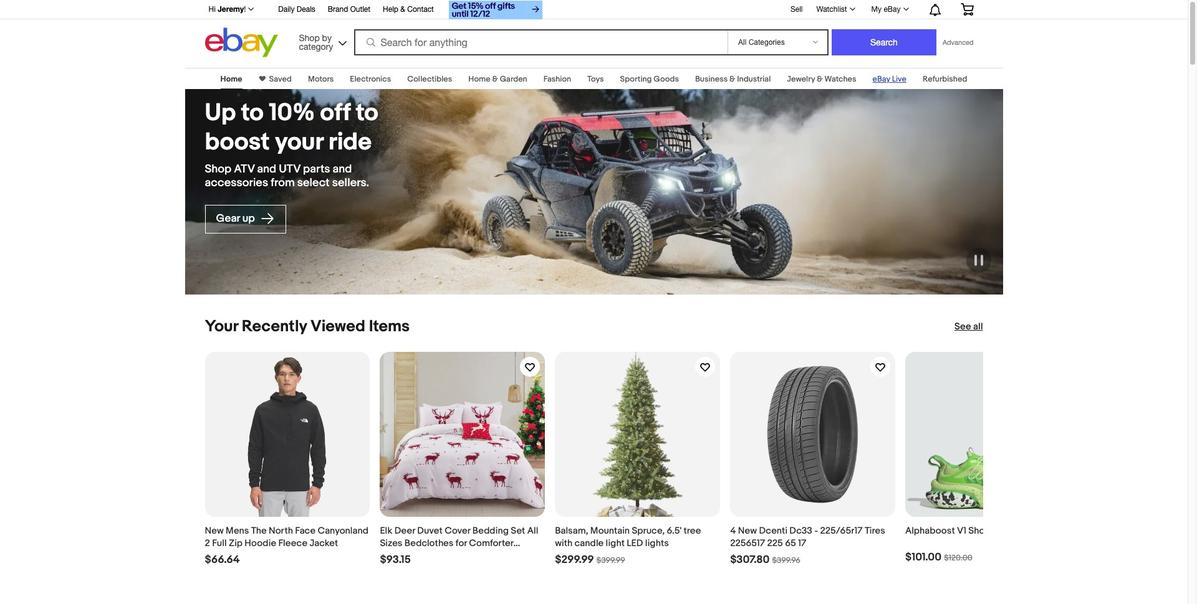 Task type: describe. For each thing, give the bounding box(es) containing it.
ebay inside up to 10% off to boost your ride main content
[[873, 74, 891, 84]]

parts
[[303, 163, 330, 176]]

electronics
[[350, 74, 391, 84]]

home for home & garden
[[469, 74, 491, 84]]

deer
[[395, 526, 415, 538]]

the
[[251, 526, 267, 538]]

comforter
[[469, 538, 514, 550]]

$299.99 text field
[[555, 554, 594, 567]]

industrial
[[737, 74, 771, 84]]

65
[[785, 538, 796, 550]]

2256517
[[730, 538, 765, 550]]

north
[[269, 526, 293, 538]]

get an extra 15% off image
[[449, 1, 543, 19]]

account navigation
[[202, 0, 983, 21]]

fashion link
[[544, 74, 571, 84]]

sporting goods
[[620, 74, 679, 84]]

brand outlet
[[328, 5, 371, 14]]

2 and from the left
[[333, 163, 352, 176]]

business & industrial
[[695, 74, 771, 84]]

with
[[555, 538, 573, 550]]

outlet
[[350, 5, 371, 14]]

see all link
[[955, 321, 983, 334]]

your
[[205, 317, 238, 337]]

help
[[383, 5, 399, 14]]

bedding
[[473, 526, 509, 538]]

jacket
[[310, 538, 338, 550]]

select
[[297, 176, 330, 190]]

$66.64 text field
[[205, 554, 240, 567]]

$299.99
[[555, 554, 594, 567]]

goods
[[654, 74, 679, 84]]

zip
[[229, 538, 243, 550]]

$101.00 text field
[[906, 552, 942, 565]]

previous price $399.99 text field
[[597, 556, 625, 566]]

category
[[299, 41, 333, 51]]

advanced link
[[937, 30, 980, 55]]

for
[[456, 538, 467, 550]]

ebay inside 'link'
[[884, 5, 901, 14]]

1 and from the left
[[257, 163, 276, 176]]

all
[[527, 526, 539, 538]]

$93.15
[[380, 554, 411, 567]]

tree
[[684, 526, 701, 538]]

live
[[892, 74, 907, 84]]

help & contact
[[383, 5, 434, 14]]

hi
[[209, 5, 216, 14]]

watches
[[825, 74, 857, 84]]

watchlist link
[[810, 2, 861, 17]]

shoes
[[969, 526, 995, 538]]

saved
[[269, 74, 292, 84]]

none submit inside shop by category banner
[[832, 29, 937, 56]]

candle
[[575, 538, 604, 550]]

!
[[244, 5, 246, 14]]

& for contact
[[401, 5, 405, 14]]

shop by category banner
[[202, 0, 983, 60]]

led
[[627, 538, 643, 550]]

hi jeremy !
[[209, 4, 246, 14]]

-
[[815, 526, 818, 538]]

up
[[205, 99, 236, 128]]

off
[[320, 99, 351, 128]]

new inside 4 new dcenti dc33  - 225/65r17 tires 2256517 225 65 17 $307.80 $399.96
[[738, 526, 757, 538]]

daily
[[278, 5, 295, 14]]

contact
[[407, 5, 434, 14]]

advanced
[[943, 39, 974, 46]]

& for industrial
[[730, 74, 736, 84]]

4 new dcenti dc33  - 225/65r17 tires 2256517 225 65 17 $307.80 $399.96
[[730, 526, 886, 567]]

lights
[[645, 538, 669, 550]]

refurbished link
[[923, 74, 968, 84]]

duvet
[[417, 526, 443, 538]]

spruce,
[[632, 526, 665, 538]]

recently
[[242, 317, 307, 337]]

$101.00 $120.00
[[906, 552, 973, 564]]

refurbished
[[923, 74, 968, 84]]

v1
[[957, 526, 967, 538]]

1 to from the left
[[241, 99, 264, 128]]

dc33
[[790, 526, 813, 538]]

$307.80 text field
[[730, 554, 770, 567]]

bedclothes
[[405, 538, 454, 550]]

full
[[212, 538, 227, 550]]

my
[[872, 5, 882, 14]]

fashion
[[544, 74, 571, 84]]

hoodie
[[245, 538, 276, 550]]

& for watches
[[817, 74, 823, 84]]

dcenti
[[759, 526, 788, 538]]

& for garden
[[492, 74, 498, 84]]

your recently viewed items
[[205, 317, 410, 337]]



Task type: locate. For each thing, give the bounding box(es) containing it.
shop by category button
[[293, 28, 350, 55]]

fleece
[[278, 538, 308, 550]]

$66.64
[[205, 554, 240, 567]]

ebay live
[[873, 74, 907, 84]]

set
[[511, 526, 525, 538]]

previous price $120.00 text field
[[944, 554, 973, 564]]

0 horizontal spatial and
[[257, 163, 276, 176]]

jewelry & watches link
[[787, 74, 857, 84]]

& right business on the top of the page
[[730, 74, 736, 84]]

elk deer duvet cover bedding set all sizes bedclothes for comforter christmas 3d
[[380, 526, 539, 563]]

alphaboost v1 shoes
[[906, 526, 995, 538]]

up to 10% off to boost your ride shop atv and utv parts and accessories from select sellers.
[[205, 99, 378, 190]]

daily deals
[[278, 5, 315, 14]]

my ebay
[[872, 5, 901, 14]]

balsam, mountain spruce, 6.5' tree with candle light led lights $299.99 $399.99
[[555, 526, 701, 567]]

jewelry & watches
[[787, 74, 857, 84]]

watchlist
[[817, 5, 847, 14]]

2 home from the left
[[469, 74, 491, 84]]

1 home from the left
[[221, 74, 242, 84]]

garden
[[500, 74, 527, 84]]

see
[[955, 321, 972, 333]]

daily deals link
[[278, 3, 315, 17]]

0 horizontal spatial shop
[[205, 163, 232, 176]]

10%
[[269, 99, 315, 128]]

tires
[[865, 526, 886, 538]]

sell link
[[785, 5, 809, 13]]

0 vertical spatial ebay
[[884, 5, 901, 14]]

new up full at the bottom left of page
[[205, 526, 224, 538]]

& left garden
[[492, 74, 498, 84]]

& inside help & contact link
[[401, 5, 405, 14]]

sell
[[791, 5, 803, 13]]

previous price $399.96 text field
[[772, 556, 801, 566]]

None submit
[[832, 29, 937, 56]]

brand
[[328, 5, 348, 14]]

canyonland
[[318, 526, 369, 538]]

home up up
[[221, 74, 242, 84]]

new mens the north face canyonland 2 full zip hoodie fleece jacket $66.64
[[205, 526, 369, 567]]

2 to from the left
[[356, 99, 378, 128]]

boost
[[205, 128, 270, 157]]

see all
[[955, 321, 983, 333]]

4
[[730, 526, 736, 538]]

$93.15 text field
[[380, 554, 411, 567]]

& right the jewelry
[[817, 74, 823, 84]]

business & industrial link
[[695, 74, 771, 84]]

gear up
[[216, 213, 257, 225]]

home for home
[[221, 74, 242, 84]]

my ebay link
[[865, 2, 915, 17]]

1 horizontal spatial and
[[333, 163, 352, 176]]

to
[[241, 99, 264, 128], [356, 99, 378, 128]]

mountain
[[591, 526, 630, 538]]

225
[[767, 538, 783, 550]]

home & garden
[[469, 74, 527, 84]]

and up from
[[257, 163, 276, 176]]

Search for anything text field
[[356, 31, 725, 54]]

viewed
[[311, 317, 365, 337]]

6.5'
[[667, 526, 682, 538]]

$120.00
[[944, 554, 973, 564]]

1 horizontal spatial new
[[738, 526, 757, 538]]

collectibles
[[407, 74, 452, 84]]

home left garden
[[469, 74, 491, 84]]

to right up
[[241, 99, 264, 128]]

shop inside up to 10% off to boost your ride shop atv and utv parts and accessories from select sellers.
[[205, 163, 232, 176]]

items
[[369, 317, 410, 337]]

225/65r17
[[820, 526, 863, 538]]

all
[[974, 321, 983, 333]]

and
[[257, 163, 276, 176], [333, 163, 352, 176]]

2 new from the left
[[738, 526, 757, 538]]

gear
[[216, 213, 240, 225]]

elk
[[380, 526, 393, 538]]

1 horizontal spatial to
[[356, 99, 378, 128]]

0 horizontal spatial to
[[241, 99, 264, 128]]

your
[[275, 128, 323, 157]]

shop left by on the left of the page
[[299, 33, 320, 43]]

1 horizontal spatial shop
[[299, 33, 320, 43]]

utv
[[279, 163, 301, 176]]

light
[[606, 538, 625, 550]]

saved link
[[265, 74, 292, 84]]

brand outlet link
[[328, 3, 371, 17]]

ebay live link
[[873, 74, 907, 84]]

face
[[295, 526, 316, 538]]

$399.96
[[772, 556, 801, 566]]

2
[[205, 538, 210, 550]]

christmas
[[380, 551, 424, 563]]

1 new from the left
[[205, 526, 224, 538]]

1 vertical spatial shop
[[205, 163, 232, 176]]

shop
[[299, 33, 320, 43], [205, 163, 232, 176]]

0 vertical spatial shop
[[299, 33, 320, 43]]

ebay left live
[[873, 74, 891, 84]]

atv
[[234, 163, 255, 176]]

0 horizontal spatial home
[[221, 74, 242, 84]]

jeremy
[[218, 4, 244, 14]]

1 horizontal spatial home
[[469, 74, 491, 84]]

$101.00
[[906, 552, 942, 564]]

shop up accessories
[[205, 163, 232, 176]]

deals
[[297, 5, 315, 14]]

from
[[271, 176, 295, 190]]

home & garden link
[[469, 74, 527, 84]]

jewelry
[[787, 74, 815, 84]]

1 vertical spatial ebay
[[873, 74, 891, 84]]

$307.80
[[730, 554, 770, 567]]

your shopping cart image
[[960, 3, 975, 16]]

ride
[[328, 128, 372, 157]]

0 horizontal spatial new
[[205, 526, 224, 538]]

toys
[[588, 74, 604, 84]]

business
[[695, 74, 728, 84]]

ebay right my
[[884, 5, 901, 14]]

to right off
[[356, 99, 378, 128]]

sporting goods link
[[620, 74, 679, 84]]

shop by category
[[299, 33, 333, 51]]

new inside new mens the north face canyonland 2 full zip hoodie fleece jacket $66.64
[[205, 526, 224, 538]]

up to 10% off to boost your ride main content
[[0, 60, 1188, 605]]

& right help
[[401, 5, 405, 14]]

shop inside shop by category
[[299, 33, 320, 43]]

and up sellers.
[[333, 163, 352, 176]]

new up 2256517 at the bottom right
[[738, 526, 757, 538]]



Task type: vqa. For each thing, say whether or not it's contained in the screenshot.
to
yes



